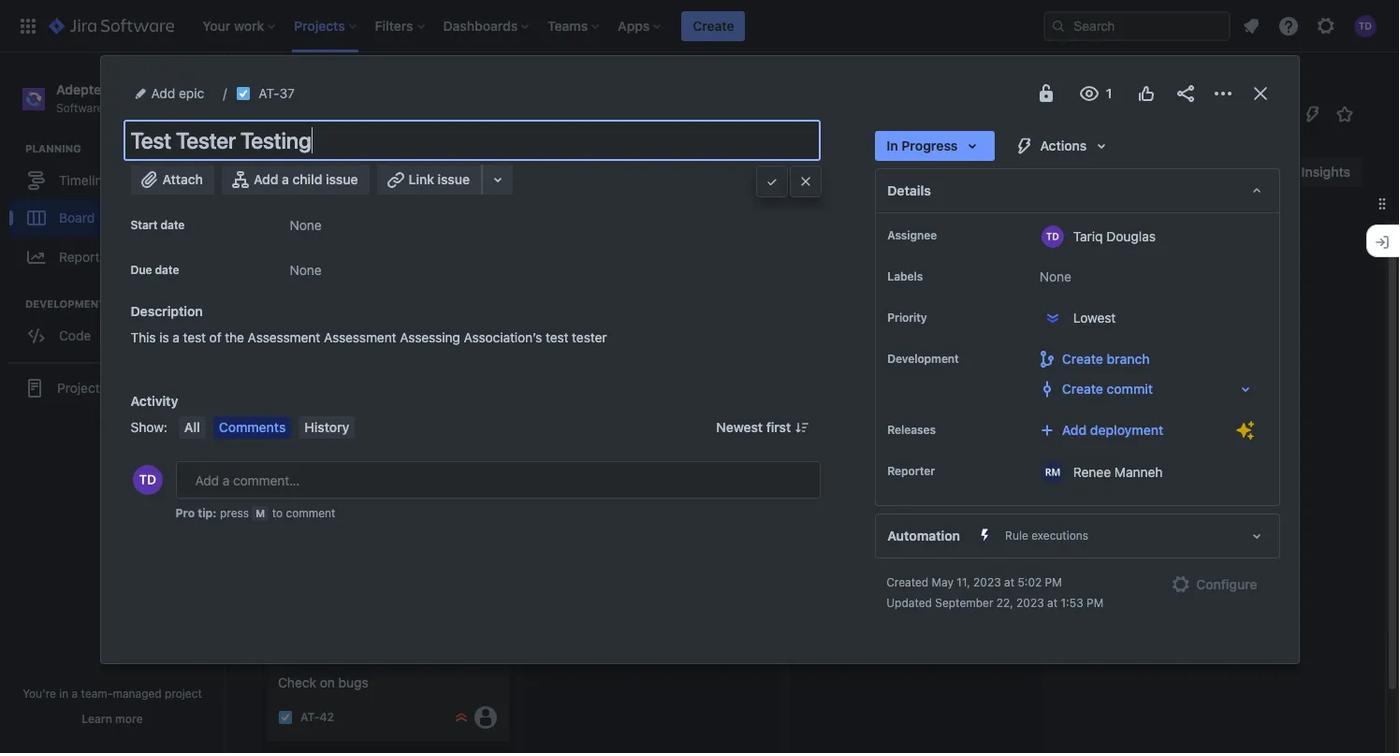 Task type: describe. For each thing, give the bounding box(es) containing it.
m
[[256, 507, 265, 520]]

0 horizontal spatial pm
[[1045, 576, 1062, 590]]

lowest
[[1074, 310, 1116, 326]]

to do element
[[276, 236, 327, 250]]

board
[[59, 210, 95, 225]]

at- for 37
[[259, 85, 280, 101]]

rule executions
[[1006, 529, 1089, 543]]

rule
[[1006, 529, 1029, 543]]

5
[[305, 323, 313, 339]]

learn more
[[82, 713, 143, 727]]

tariq douglas button
[[257, 266, 1049, 303]]

to
[[272, 507, 283, 521]]

newest first
[[717, 419, 791, 435]]

date for start date
[[160, 218, 185, 232]]

planning group
[[9, 142, 224, 284]]

timeline
[[59, 172, 110, 188]]

vote options: no one has voted for this issue yet. image
[[1135, 82, 1158, 105]]

tariq douglas
[[315, 277, 397, 293]]

newest first button
[[705, 417, 821, 439]]

none up do
[[290, 217, 322, 233]]

reporter
[[888, 464, 935, 478]]

newest first image
[[795, 420, 810, 435]]

none for priority
[[1040, 269, 1072, 285]]

projects link
[[262, 75, 312, 97]]

created may 11, 2023 at 5:02 pm updated september 22, 2023 at 1:53 pm
[[887, 576, 1104, 610]]

by
[[1129, 166, 1142, 178]]

insights
[[1302, 164, 1351, 180]]

dialog containing add epic
[[101, 56, 1299, 664]]

0 horizontal spatial 2023
[[974, 576, 1002, 590]]

1 horizontal spatial at
[[1048, 596, 1058, 610]]

project pages link
[[7, 370, 217, 407]]

is
[[159, 330, 169, 345]]

development
[[888, 352, 959, 366]]

to do
[[276, 236, 312, 250]]

all button
[[179, 417, 206, 439]]

history
[[305, 419, 350, 435]]

at- for 42
[[301, 711, 320, 725]]

link issue
[[409, 171, 470, 187]]

1 vertical spatial project
[[165, 687, 202, 701]]

due date
[[131, 263, 179, 277]]

date for due date
[[155, 263, 179, 277]]

description
[[131, 303, 203, 319]]

development
[[25, 298, 105, 310]]

37
[[280, 85, 295, 101]]

association's
[[464, 330, 542, 345]]

issue for link issue
[[438, 171, 470, 187]]

adepters for adepters
[[262, 99, 352, 125]]

software
[[56, 101, 103, 115]]

11,
[[957, 576, 971, 590]]

to
[[276, 236, 292, 250]]

board link
[[9, 200, 215, 237]]

labels
[[888, 270, 923, 284]]

adepters for adepters software project
[[56, 81, 113, 97]]

add epic button
[[131, 82, 210, 105]]

code
[[59, 327, 91, 343]]

share image
[[1175, 82, 1197, 105]]

create for create
[[693, 17, 735, 33]]

42
[[320, 711, 334, 725]]

history button
[[299, 417, 355, 439]]

a inside button
[[282, 171, 289, 187]]

link
[[409, 171, 434, 187]]

automations menu button icon image
[[1302, 103, 1325, 125]]

do
[[295, 236, 312, 250]]

start date
[[131, 218, 185, 232]]

all
[[184, 419, 200, 435]]

priority
[[888, 311, 928, 325]]

issue right child
[[326, 171, 358, 187]]

check
[[278, 675, 316, 691]]

unassigned image
[[475, 707, 497, 729]]

details element
[[876, 169, 1280, 213]]

child
[[293, 171, 322, 187]]

updated
[[887, 596, 932, 610]]

1 vertical spatial pm
[[1087, 596, 1104, 610]]

add epic
[[151, 85, 204, 101]]

project inside adepters software project
[[107, 101, 144, 115]]

group by
[[1089, 166, 1142, 178]]

2 assessment from the left
[[324, 330, 397, 345]]

press
[[220, 507, 249, 521]]

group
[[1089, 166, 1126, 178]]

menu bar containing all
[[175, 417, 359, 439]]

1 horizontal spatial 2023
[[1017, 596, 1045, 610]]

1 assessment from the left
[[248, 330, 320, 345]]

see all done issues
[[866, 610, 986, 625]]

epic
[[179, 85, 204, 101]]

this
[[131, 330, 156, 345]]

pro tip: press m to comment
[[176, 507, 336, 521]]

learn
[[82, 713, 112, 727]]

development group
[[9, 297, 224, 361]]

see all done issues link
[[836, 607, 997, 629]]

Add a comment… field
[[176, 462, 821, 499]]

a for project
[[72, 687, 78, 701]]



Task type: locate. For each thing, give the bounding box(es) containing it.
1 horizontal spatial add
[[254, 171, 279, 187]]

0 vertical spatial pm
[[1045, 576, 1062, 590]]

1 vertical spatial date
[[155, 263, 179, 277]]

may
[[932, 576, 954, 590]]

add for add epic
[[151, 85, 175, 101]]

planning
[[25, 142, 81, 155]]

no restrictions image
[[1035, 82, 1058, 105]]

a for the
[[173, 330, 180, 345]]

cancel summary image
[[799, 174, 814, 189]]

1 vertical spatial task image
[[278, 710, 293, 725]]

add a child issue button
[[222, 165, 369, 195]]

create for create issue
[[297, 420, 338, 436]]

2023 down "5:02"
[[1017, 596, 1045, 610]]

1 horizontal spatial at-
[[301, 711, 320, 725]]

0 vertical spatial at
[[1005, 576, 1015, 590]]

project pages
[[57, 380, 140, 396]]

add for add a child issue
[[254, 171, 279, 187]]

adepters down projects link
[[262, 99, 352, 125]]

1 vertical spatial 2023
[[1017, 596, 1045, 610]]

menu bar
[[175, 417, 359, 439]]

link issue button
[[377, 165, 483, 195]]

adepters inside adepters software project
[[56, 81, 113, 97]]

automation
[[888, 528, 961, 544]]

bugs
[[339, 675, 369, 691]]

issue down this is a test of the assessment assessment assessing association's test tester
[[342, 420, 374, 436]]

assessing
[[400, 330, 460, 345]]

project right software
[[107, 101, 144, 115]]

insights button
[[1265, 157, 1362, 187]]

due
[[131, 263, 152, 277]]

of
[[209, 330, 222, 345]]

project
[[57, 380, 100, 396]]

star adepters image
[[1334, 103, 1357, 125]]

22,
[[997, 596, 1014, 610]]

test
[[278, 323, 301, 339], [542, 323, 565, 339], [183, 330, 206, 345], [546, 330, 569, 345]]

create issue
[[297, 420, 374, 436]]

2023
[[974, 576, 1002, 590], [1017, 596, 1045, 610]]

at-37
[[259, 85, 295, 101]]

2 vertical spatial a
[[72, 687, 78, 701]]

show:
[[131, 419, 168, 435]]

1 vertical spatial create
[[297, 420, 338, 436]]

test 5
[[278, 323, 313, 339]]

create inside primary element
[[693, 17, 735, 33]]

none down do
[[290, 262, 322, 278]]

add inside dropdown button
[[151, 85, 175, 101]]

1 horizontal spatial adepters
[[262, 99, 352, 125]]

project right managed
[[165, 687, 202, 701]]

attach button
[[131, 165, 214, 195]]

a right in
[[72, 687, 78, 701]]

1 vertical spatial at-
[[301, 711, 320, 725]]

you're
[[23, 687, 56, 701]]

task image inside "dialog"
[[236, 86, 251, 101]]

check on bugs
[[278, 675, 369, 691]]

0 vertical spatial at-
[[259, 85, 280, 101]]

1 vertical spatial at
[[1048, 596, 1058, 610]]

a left child
[[282, 171, 289, 187]]

at left 1:53
[[1048, 596, 1058, 610]]

see
[[866, 610, 890, 625]]

created
[[887, 576, 929, 590]]

issue right link
[[438, 171, 470, 187]]

1 horizontal spatial task image
[[278, 710, 293, 725]]

reports link
[[9, 237, 215, 278]]

none for description
[[290, 262, 322, 278]]

attach
[[162, 171, 203, 187]]

confirm summary image
[[765, 174, 780, 189]]

5:02
[[1018, 576, 1042, 590]]

0 horizontal spatial adepters
[[56, 81, 113, 97]]

1 horizontal spatial a
[[173, 330, 180, 345]]

0 vertical spatial 2023
[[974, 576, 1002, 590]]

comments button
[[213, 417, 292, 439]]

create
[[693, 17, 735, 33], [297, 420, 338, 436]]

assignee
[[888, 228, 937, 242]]

the
[[225, 330, 244, 345]]

activity
[[131, 393, 178, 409]]

done
[[911, 610, 943, 625]]

0 vertical spatial project
[[107, 101, 144, 115]]

0 vertical spatial add
[[151, 85, 175, 101]]

profile image of tariq douglas image
[[132, 465, 162, 495]]

add a child issue
[[254, 171, 358, 187]]

issue for create issue
[[342, 420, 374, 436]]

project
[[107, 101, 144, 115], [165, 687, 202, 701]]

all
[[893, 610, 907, 625]]

a right is
[[173, 330, 180, 345]]

at-42
[[301, 711, 334, 725]]

tariq
[[315, 277, 344, 293]]

0 horizontal spatial assessment
[[248, 330, 320, 345]]

automation element
[[876, 514, 1280, 559]]

tariq douglas image
[[389, 157, 419, 187]]

issues
[[946, 610, 986, 625]]

date right due
[[155, 263, 179, 277]]

create button
[[682, 11, 746, 41]]

on
[[320, 675, 335, 691]]

september
[[936, 596, 994, 610]]

pm right "5:02"
[[1045, 576, 1062, 590]]

pm right 1:53
[[1087, 596, 1104, 610]]

2
[[569, 323, 577, 339]]

managed
[[113, 687, 162, 701]]

releases
[[888, 423, 936, 437]]

reports
[[59, 249, 106, 265]]

jira software image
[[49, 15, 174, 37], [49, 15, 174, 37]]

1 vertical spatial add
[[254, 171, 279, 187]]

adepters up software
[[56, 81, 113, 97]]

Test Tester Testing text field
[[123, 120, 821, 161]]

0 vertical spatial adepters
[[56, 81, 113, 97]]

a
[[282, 171, 289, 187], [173, 330, 180, 345], [72, 687, 78, 701]]

pro
[[176, 507, 195, 521]]

0 horizontal spatial task image
[[236, 86, 251, 101]]

at-
[[259, 85, 280, 101], [301, 711, 320, 725]]

this is a test of the assessment assessment assessing association's test tester
[[131, 330, 607, 345]]

newest
[[717, 419, 763, 435]]

actions image
[[1212, 82, 1234, 105]]

you're in a team-managed project
[[23, 687, 202, 701]]

2 horizontal spatial a
[[282, 171, 289, 187]]

0 horizontal spatial a
[[72, 687, 78, 701]]

at-37 link
[[259, 82, 295, 105]]

task image left at-37 link
[[236, 86, 251, 101]]

1 horizontal spatial pm
[[1087, 596, 1104, 610]]

Search field
[[1044, 11, 1231, 41]]

adepters software project
[[56, 81, 144, 115]]

0 vertical spatial a
[[282, 171, 289, 187]]

comment
[[286, 507, 336, 521]]

add inside button
[[254, 171, 279, 187]]

first
[[767, 419, 791, 435]]

1 horizontal spatial assessment
[[324, 330, 397, 345]]

more
[[115, 713, 143, 727]]

0 vertical spatial task image
[[236, 86, 251, 101]]

comments
[[219, 419, 286, 435]]

executions
[[1032, 529, 1089, 543]]

pages
[[103, 380, 140, 396]]

at-42 link
[[301, 710, 334, 726]]

0 horizontal spatial project
[[107, 101, 144, 115]]

assessment right 5
[[324, 330, 397, 345]]

add left epic
[[151, 85, 175, 101]]

Search this board text field
[[264, 155, 350, 189]]

0 horizontal spatial at-
[[259, 85, 280, 101]]

add left child
[[254, 171, 279, 187]]

insights image
[[1276, 161, 1298, 184]]

link web pages and more image
[[487, 169, 509, 191]]

task image left at-42 link at bottom left
[[278, 710, 293, 725]]

in
[[59, 687, 69, 701]]

1:53
[[1061, 596, 1084, 610]]

create banner
[[0, 0, 1400, 52]]

assessment
[[248, 330, 320, 345], [324, 330, 397, 345]]

date right the start
[[160, 218, 185, 232]]

pm
[[1045, 576, 1062, 590], [1087, 596, 1104, 610]]

0 vertical spatial create
[[693, 17, 735, 33]]

2023 right 11,
[[974, 576, 1002, 590]]

1 horizontal spatial project
[[165, 687, 202, 701]]

0 horizontal spatial at
[[1005, 576, 1015, 590]]

highest image
[[454, 710, 469, 725]]

timeline link
[[9, 162, 215, 200]]

0 horizontal spatial add
[[151, 85, 175, 101]]

close image
[[1249, 82, 1272, 105]]

tip:
[[198, 507, 217, 521]]

1 horizontal spatial create
[[693, 17, 735, 33]]

test 2
[[542, 323, 577, 339]]

1 vertical spatial a
[[173, 330, 180, 345]]

0 horizontal spatial create
[[297, 420, 338, 436]]

0 vertical spatial date
[[160, 218, 185, 232]]

date
[[160, 218, 185, 232], [155, 263, 179, 277]]

details
[[888, 183, 931, 198]]

none down the details element
[[1040, 269, 1072, 285]]

search image
[[1051, 18, 1066, 33]]

1 vertical spatial adepters
[[262, 99, 352, 125]]

copy link to issue image
[[291, 85, 306, 100]]

primary element
[[11, 0, 1044, 52]]

code link
[[9, 318, 215, 355]]

dialog
[[101, 56, 1299, 664]]

at left "5:02"
[[1005, 576, 1015, 590]]

adepters
[[56, 81, 113, 97], [262, 99, 352, 125]]

task image
[[236, 86, 251, 101], [278, 710, 293, 725]]

team-
[[81, 687, 113, 701]]

assessment right the on the left of page
[[248, 330, 320, 345]]

create issue button
[[267, 412, 510, 446]]



Task type: vqa. For each thing, say whether or not it's contained in the screenshot.
tab list containing Summary
no



